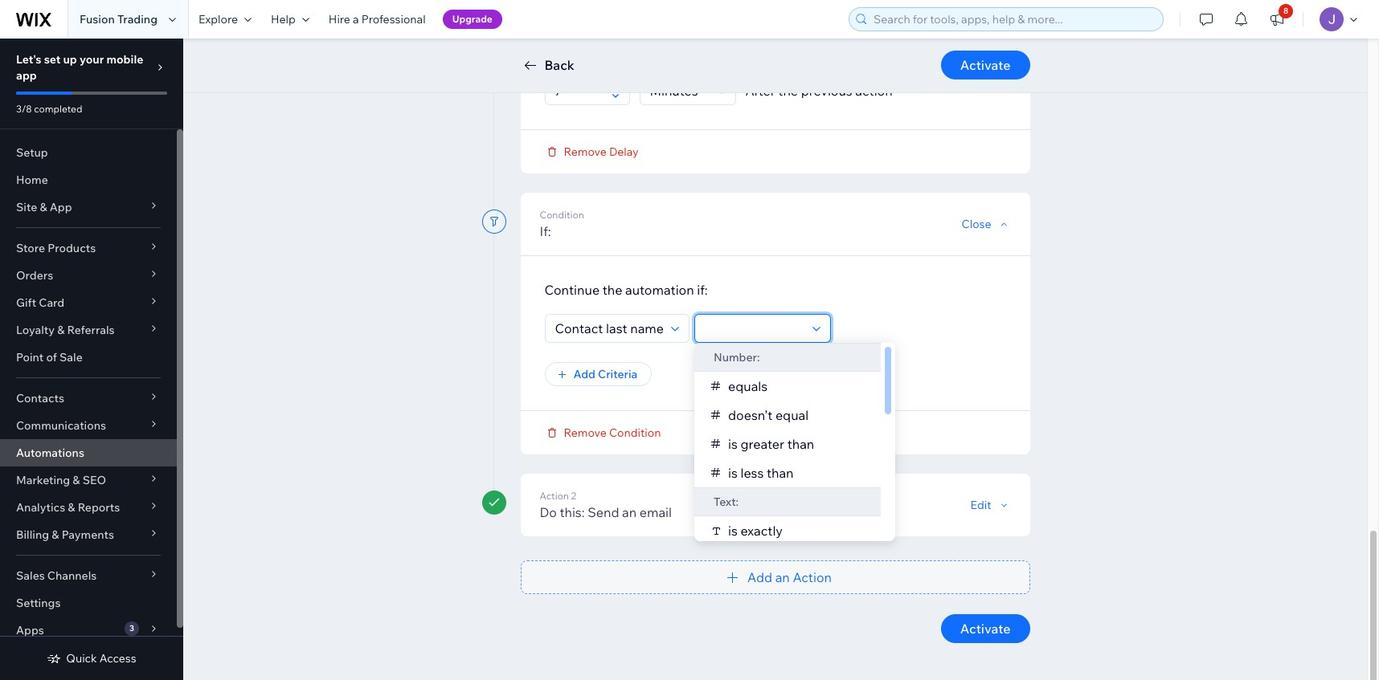 Task type: vqa. For each thing, say whether or not it's contained in the screenshot.
Home link
yes



Task type: describe. For each thing, give the bounding box(es) containing it.
let's set up your mobile app
[[16, 52, 143, 83]]

add for add criteria
[[574, 367, 596, 381]]

condition if:
[[540, 209, 584, 239]]

an inside action 2 do this: send an email
[[622, 505, 637, 521]]

remove condition
[[564, 426, 661, 440]]

is for is less than
[[728, 465, 738, 481]]

card
[[39, 296, 64, 310]]

after the previous action
[[746, 82, 893, 98]]

analytics
[[16, 501, 65, 515]]

communications
[[16, 419, 106, 433]]

1 horizontal spatial action
[[856, 82, 893, 98]]

remove for choose
[[564, 144, 607, 159]]

up
[[63, 52, 77, 67]]

automations link
[[0, 440, 177, 467]]

8
[[1284, 6, 1289, 16]]

analytics & reports
[[16, 501, 120, 515]]

of
[[46, 351, 57, 365]]

than for is less than
[[767, 465, 794, 481]]

orders
[[16, 269, 53, 283]]

after
[[746, 82, 776, 98]]

loyalty & referrals
[[16, 323, 115, 338]]

contacts button
[[0, 385, 177, 412]]

loyalty
[[16, 323, 55, 338]]

quick access
[[66, 652, 136, 667]]

gift card
[[16, 296, 64, 310]]

do
[[540, 505, 557, 521]]

is for is greater than
[[728, 436, 738, 452]]

the for continue the automation if:
[[603, 282, 623, 298]]

billing & payments button
[[0, 522, 177, 549]]

is greater than
[[728, 436, 814, 452]]

& for marketing
[[73, 474, 80, 488]]

help button
[[261, 0, 319, 39]]

criteria
[[598, 367, 638, 381]]

upgrade button
[[443, 10, 502, 29]]

your
[[80, 52, 104, 67]]

0 vertical spatial action
[[776, 44, 814, 60]]

gift card button
[[0, 289, 177, 317]]

when
[[594, 44, 626, 60]]

quick
[[66, 652, 97, 667]]

billing & payments
[[16, 528, 114, 543]]

delay
[[609, 144, 639, 159]]

settings link
[[0, 590, 177, 617]]

hire
[[329, 12, 350, 27]]

add for add an action
[[748, 570, 773, 586]]

back
[[545, 57, 575, 73]]

if:
[[540, 223, 551, 239]]

continue the automation if:
[[545, 282, 708, 298]]

continue
[[545, 282, 600, 298]]

let's
[[16, 52, 41, 67]]

home
[[16, 173, 48, 187]]

doesn't
[[728, 407, 772, 423]]

loyalty & referrals button
[[0, 317, 177, 344]]

number: option
[[694, 343, 881, 372]]

& for loyalty
[[57, 323, 65, 338]]

is exactly
[[728, 523, 783, 539]]

action inside action 2 do this: send an email
[[540, 490, 569, 502]]

& for site
[[40, 200, 47, 215]]

point of sale
[[16, 351, 83, 365]]

store products
[[16, 241, 96, 256]]

communications button
[[0, 412, 177, 440]]

hire a professional
[[329, 12, 426, 27]]

completed
[[34, 103, 82, 115]]

sales
[[16, 569, 45, 584]]

setup link
[[0, 139, 177, 166]]

activate for 1st activate "button"
[[961, 57, 1011, 73]]

automations
[[16, 446, 84, 461]]

send
[[588, 505, 619, 521]]

sale
[[60, 351, 83, 365]]

set
[[44, 52, 61, 67]]

3
[[129, 624, 134, 634]]

close
[[962, 217, 992, 231]]

doesn't equal
[[728, 407, 809, 423]]

& for analytics
[[68, 501, 75, 515]]

app
[[50, 200, 72, 215]]

if:
[[697, 282, 708, 298]]

app
[[16, 68, 37, 83]]

upgrade
[[452, 13, 493, 25]]

trading
[[117, 12, 158, 27]]

add criteria button
[[545, 362, 652, 386]]

remove delay
[[564, 144, 639, 159]]

equal
[[775, 407, 809, 423]]

email
[[640, 505, 672, 521]]

is for is exactly
[[728, 523, 738, 539]]

Search for tools, apps, help & more... field
[[869, 8, 1159, 31]]



Task type: locate. For each thing, give the bounding box(es) containing it.
less
[[740, 465, 764, 481]]

3/8
[[16, 103, 32, 115]]

action
[[540, 490, 569, 502], [793, 570, 832, 586]]

marketing & seo button
[[0, 467, 177, 494]]

1 vertical spatial an
[[776, 570, 790, 586]]

an inside button
[[776, 570, 790, 586]]

condition up if:
[[540, 209, 584, 221]]

referrals
[[67, 323, 115, 338]]

& right billing
[[52, 528, 59, 543]]

1 horizontal spatial action
[[793, 570, 832, 586]]

0 vertical spatial condition
[[540, 209, 584, 221]]

& left seo
[[73, 474, 80, 488]]

add criteria
[[574, 367, 638, 381]]

2 horizontal spatial the
[[779, 82, 798, 98]]

remove down add criteria button
[[564, 426, 607, 440]]

1 is from the top
[[728, 436, 738, 452]]

is left "exactly"
[[728, 523, 738, 539]]

hire a professional link
[[319, 0, 435, 39]]

0 horizontal spatial action
[[540, 490, 569, 502]]

the
[[696, 44, 716, 60], [779, 82, 798, 98], [603, 282, 623, 298]]

choose
[[545, 44, 591, 60]]

activate for second activate "button" from the top of the page
[[961, 621, 1011, 637]]

0 vertical spatial is
[[728, 436, 738, 452]]

gift
[[16, 296, 36, 310]]

condition down criteria
[[609, 426, 661, 440]]

1 vertical spatial activate button
[[941, 615, 1030, 644]]

explore
[[199, 12, 238, 27]]

is left greater
[[728, 436, 738, 452]]

1 vertical spatial condition
[[609, 426, 661, 440]]

quick access button
[[47, 652, 136, 667]]

payments
[[62, 528, 114, 543]]

0 vertical spatial remove
[[564, 144, 607, 159]]

the for after the previous action
[[779, 82, 798, 98]]

home link
[[0, 166, 177, 194]]

store
[[16, 241, 45, 256]]

& inside "loyalty & referrals" dropdown button
[[57, 323, 65, 338]]

previous
[[801, 82, 853, 98]]

reports
[[78, 501, 120, 515]]

store products button
[[0, 235, 177, 262]]

0 vertical spatial activate
[[961, 57, 1011, 73]]

activate button
[[941, 51, 1030, 80], [941, 615, 1030, 644]]

is
[[728, 436, 738, 452], [728, 465, 738, 481], [728, 523, 738, 539]]

1 vertical spatial action
[[793, 570, 832, 586]]

a
[[353, 12, 359, 27]]

number:
[[714, 350, 760, 365]]

is left less
[[728, 465, 738, 481]]

2
[[571, 490, 577, 502]]

0 horizontal spatial an
[[622, 505, 637, 521]]

access
[[100, 652, 136, 667]]

action right previous
[[856, 82, 893, 98]]

equals
[[728, 378, 768, 394]]

remove for continue
[[564, 426, 607, 440]]

fusion trading
[[80, 12, 158, 27]]

add down "exactly"
[[748, 570, 773, 586]]

action
[[776, 44, 814, 60], [856, 82, 893, 98]]

& inside site & app dropdown button
[[40, 200, 47, 215]]

None field
[[645, 77, 713, 104], [700, 315, 808, 342], [645, 77, 713, 104], [700, 315, 808, 342]]

add an action button
[[521, 561, 1030, 595]]

channels
[[47, 569, 97, 584]]

& for billing
[[52, 528, 59, 543]]

& right site
[[40, 200, 47, 215]]

orders button
[[0, 262, 177, 289]]

setup
[[16, 146, 48, 160]]

perform
[[644, 44, 693, 60]]

point
[[16, 351, 44, 365]]

settings
[[16, 597, 61, 611]]

the right the after
[[779, 82, 798, 98]]

apps
[[16, 624, 44, 638]]

than down equal
[[787, 436, 814, 452]]

to
[[629, 44, 641, 60]]

3 is from the top
[[728, 523, 738, 539]]

the up select criteria field
[[603, 282, 623, 298]]

1 activate button from the top
[[941, 51, 1030, 80]]

than
[[787, 436, 814, 452], [767, 465, 794, 481]]

0 horizontal spatial condition
[[540, 209, 584, 221]]

8 button
[[1260, 0, 1295, 39]]

seo
[[83, 474, 106, 488]]

condition
[[540, 209, 584, 221], [609, 426, 661, 440]]

0 horizontal spatial action
[[776, 44, 814, 60]]

is less than
[[728, 465, 794, 481]]

1 remove from the top
[[564, 144, 607, 159]]

action down text: option
[[793, 570, 832, 586]]

contacts
[[16, 392, 64, 406]]

professional
[[362, 12, 426, 27]]

None number field
[[550, 77, 607, 104]]

than for is greater than
[[787, 436, 814, 452]]

the right perform
[[696, 44, 716, 60]]

2 vertical spatial the
[[603, 282, 623, 298]]

2 remove from the top
[[564, 426, 607, 440]]

action up after the previous action
[[776, 44, 814, 60]]

2 is from the top
[[728, 465, 738, 481]]

analytics & reports button
[[0, 494, 177, 522]]

0 vertical spatial activate button
[[941, 51, 1030, 80]]

remove delay button
[[545, 144, 639, 159]]

exactly
[[740, 523, 783, 539]]

list box containing equals
[[694, 343, 895, 546]]

& inside billing & payments popup button
[[52, 528, 59, 543]]

1 horizontal spatial condition
[[609, 426, 661, 440]]

1 vertical spatial add
[[748, 570, 773, 586]]

0 vertical spatial the
[[696, 44, 716, 60]]

add an action
[[748, 570, 832, 586]]

1 activate from the top
[[961, 57, 1011, 73]]

point of sale link
[[0, 344, 177, 371]]

list box
[[694, 343, 895, 546]]

help
[[271, 12, 296, 27]]

2 vertical spatial is
[[728, 523, 738, 539]]

site & app
[[16, 200, 72, 215]]

1 vertical spatial the
[[779, 82, 798, 98]]

automation
[[625, 282, 694, 298]]

2 activate button from the top
[[941, 615, 1030, 644]]

text:
[[714, 495, 739, 509]]

add left criteria
[[574, 367, 596, 381]]

0 vertical spatial add
[[574, 367, 596, 381]]

1 horizontal spatial an
[[776, 570, 790, 586]]

& right loyalty
[[57, 323, 65, 338]]

following
[[719, 44, 773, 60]]

1 vertical spatial is
[[728, 465, 738, 481]]

than right less
[[767, 465, 794, 481]]

1 horizontal spatial the
[[696, 44, 716, 60]]

an right send
[[622, 505, 637, 521]]

action inside add an action button
[[793, 570, 832, 586]]

remove left delay
[[564, 144, 607, 159]]

1 vertical spatial than
[[767, 465, 794, 481]]

action up do
[[540, 490, 569, 502]]

sales channels button
[[0, 563, 177, 590]]

0 vertical spatial than
[[787, 436, 814, 452]]

&
[[40, 200, 47, 215], [57, 323, 65, 338], [73, 474, 80, 488], [68, 501, 75, 515], [52, 528, 59, 543]]

Select criteria field
[[550, 315, 666, 342]]

close button
[[962, 217, 1011, 231]]

remove condition button
[[545, 426, 661, 440]]

sidebar element
[[0, 39, 183, 681]]

& inside analytics & reports "popup button"
[[68, 501, 75, 515]]

back button
[[521, 55, 575, 75]]

action 2 do this: send an email
[[540, 490, 672, 521]]

& left 'reports'
[[68, 501, 75, 515]]

0 horizontal spatial the
[[603, 282, 623, 298]]

0 horizontal spatial add
[[574, 367, 596, 381]]

products
[[48, 241, 96, 256]]

remove
[[564, 144, 607, 159], [564, 426, 607, 440]]

1 horizontal spatial add
[[748, 570, 773, 586]]

1 vertical spatial action
[[856, 82, 893, 98]]

billing
[[16, 528, 49, 543]]

0 vertical spatial action
[[540, 490, 569, 502]]

1 vertical spatial activate
[[961, 621, 1011, 637]]

2 activate from the top
[[961, 621, 1011, 637]]

text: option
[[694, 488, 881, 517]]

site
[[16, 200, 37, 215]]

greater
[[740, 436, 784, 452]]

& inside marketing & seo dropdown button
[[73, 474, 80, 488]]

1 vertical spatial remove
[[564, 426, 607, 440]]

0 vertical spatial an
[[622, 505, 637, 521]]

an down "exactly"
[[776, 570, 790, 586]]

edit
[[971, 498, 992, 513]]



